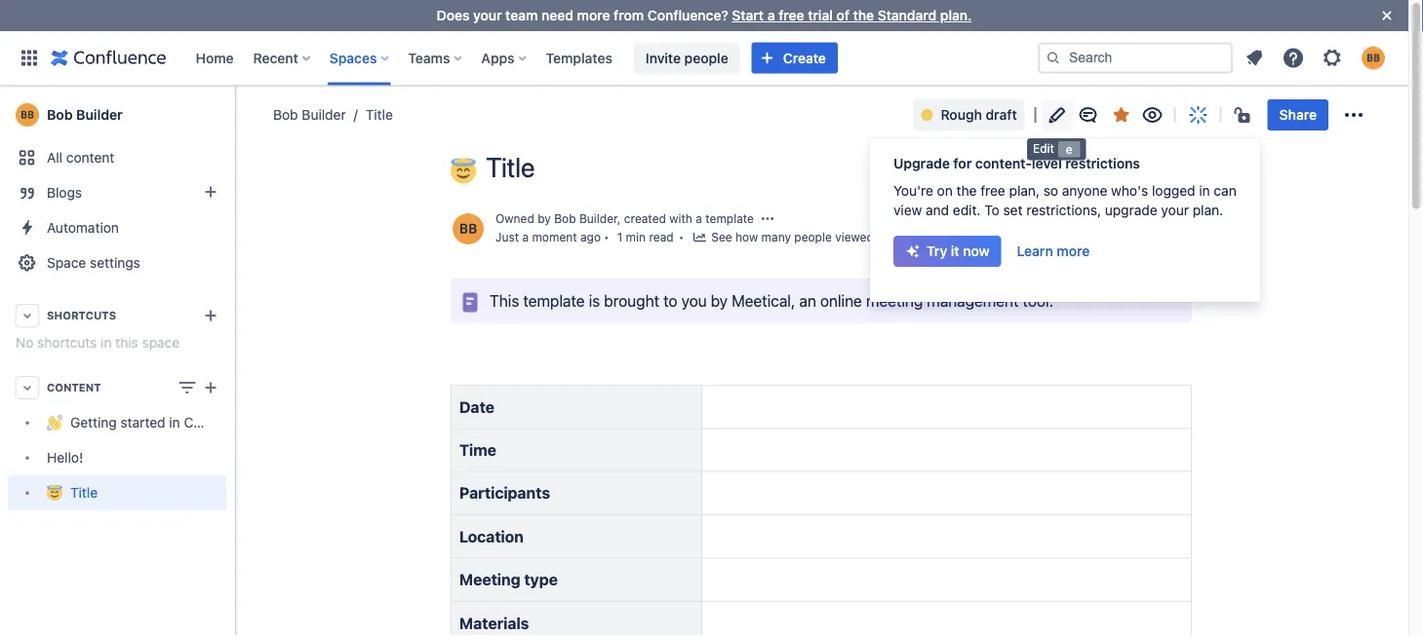 Task type: describe. For each thing, give the bounding box(es) containing it.
1
[[617, 231, 623, 244]]

plan,
[[1009, 183, 1040, 199]]

materials
[[459, 614, 529, 633]]

0 vertical spatial plan.
[[940, 7, 972, 23]]

many
[[761, 231, 791, 244]]

settings icon image
[[1321, 46, 1344, 70]]

manage page ownership image
[[760, 211, 775, 227]]

automation
[[47, 220, 119, 236]]

need
[[541, 7, 574, 23]]

and
[[926, 202, 949, 218]]

location
[[459, 528, 524, 546]]

view
[[894, 202, 922, 218]]

anyone
[[1062, 183, 1107, 199]]

rough
[[941, 107, 982, 123]]

does your team need more from confluence? start a free trial of the standard plan.
[[437, 7, 972, 23]]

quick summary image
[[1187, 103, 1210, 127]]

shortcuts
[[37, 335, 97, 351]]

no
[[16, 335, 34, 351]]

plan. inside you're on the free plan, so anyone who's logged in can view and edit. to set restrictions, upgrade your plan.
[[1193, 202, 1223, 218]]

management
[[927, 292, 1019, 310]]

page
[[901, 231, 928, 244]]

0 horizontal spatial free
[[779, 7, 804, 23]]

share
[[1279, 107, 1317, 123]]

the inside you're on the free plan, so anyone who's logged in can view and edit. to set restrictions, upgrade your plan.
[[956, 183, 977, 199]]

0 horizontal spatial title link
[[8, 476, 226, 511]]

on
[[937, 183, 953, 199]]

0 horizontal spatial more
[[577, 7, 610, 23]]

change view image
[[176, 377, 199, 400]]

2 horizontal spatial title
[[486, 151, 535, 183]]

confluence
[[184, 415, 256, 431]]

tool.
[[1023, 292, 1053, 310]]

this inside button
[[877, 231, 897, 244]]

so
[[1043, 183, 1058, 199]]

rough draft
[[941, 107, 1017, 123]]

create content image
[[199, 377, 222, 400]]

start a free trial of the standard plan. link
[[732, 7, 972, 23]]

invite people
[[646, 50, 728, 66]]

2 bob builder from the left
[[273, 107, 346, 123]]

tree inside space element
[[8, 406, 256, 511]]

in for no shortcuts in this space
[[101, 335, 112, 351]]

draft
[[986, 107, 1017, 123]]

in for getting started in confluence
[[169, 415, 180, 431]]

content button
[[8, 371, 226, 406]]

shortcuts
[[47, 310, 116, 322]]

share button
[[1268, 99, 1329, 131]]

help icon image
[[1282, 46, 1305, 70]]

create
[[783, 50, 826, 66]]

your inside you're on the free plan, so anyone who's logged in can view and edit. to set restrictions, upgrade your plan.
[[1161, 202, 1189, 218]]

notification icon image
[[1243, 46, 1266, 70]]

confluence?
[[648, 7, 728, 23]]

hello!
[[47, 450, 83, 466]]

add shortcut image
[[199, 304, 222, 328]]

owned
[[496, 212, 534, 226]]

apps button
[[475, 42, 534, 74]]

meeting type
[[459, 571, 558, 590]]

invite
[[646, 50, 681, 66]]

is
[[589, 292, 600, 310]]

min
[[626, 231, 646, 244]]

see
[[711, 231, 732, 244]]

1 horizontal spatial more
[[1057, 243, 1090, 259]]

2 horizontal spatial builder
[[579, 212, 617, 226]]

space element
[[0, 86, 256, 636]]

content
[[66, 150, 114, 166]]

content-
[[975, 156, 1032, 172]]

it
[[951, 243, 959, 259]]

edit
[[1033, 142, 1054, 156]]

1 horizontal spatial a
[[696, 212, 702, 226]]

moment
[[532, 231, 577, 244]]

1 horizontal spatial title
[[366, 107, 393, 123]]

:innocent: image
[[451, 159, 476, 184]]

blogs link
[[8, 176, 226, 211]]

,
[[617, 212, 621, 226]]

unstar image
[[1110, 103, 1133, 127]]

:innocent: image
[[451, 159, 476, 184]]

logged
[[1152, 183, 1195, 199]]

e
[[1066, 142, 1073, 156]]

started
[[120, 415, 165, 431]]

an
[[799, 292, 816, 310]]

created
[[624, 212, 666, 226]]

learn more link
[[1005, 236, 1102, 267]]

space
[[142, 335, 180, 351]]

1 horizontal spatial bob
[[273, 107, 298, 123]]

does
[[437, 7, 470, 23]]

try it now
[[927, 243, 990, 259]]

invite people button
[[634, 42, 740, 74]]

space settings link
[[8, 246, 226, 281]]

meetical,
[[732, 292, 795, 310]]

bob builder image
[[453, 214, 484, 245]]

type
[[524, 571, 558, 590]]

1 horizontal spatial title link
[[346, 105, 393, 125]]

to
[[984, 202, 1000, 218]]

settings
[[90, 255, 140, 271]]

date
[[459, 398, 494, 416]]

owned by bob builder , created with a template
[[496, 212, 754, 226]]

blogs
[[47, 185, 82, 201]]

more actions image
[[1342, 103, 1366, 127]]

try it now button
[[894, 236, 1001, 267]]

set
[[1003, 202, 1023, 218]]

1 vertical spatial people
[[794, 231, 832, 244]]

banner containing home
[[0, 31, 1409, 86]]

apps
[[481, 50, 515, 66]]

upgrade for content-level restrictions
[[894, 156, 1140, 172]]

no restrictions image
[[1233, 103, 1256, 127]]

of
[[836, 7, 850, 23]]

teams button
[[402, 42, 470, 74]]

who's
[[1111, 183, 1148, 199]]



Task type: vqa. For each thing, say whether or not it's contained in the screenshot.
Category Categories group multiple statuses of the same kind.
no



Task type: locate. For each thing, give the bounding box(es) containing it.
automation link
[[8, 211, 226, 246]]

just a moment ago
[[496, 231, 601, 244]]

your profile and preferences image
[[1362, 46, 1385, 70]]

0 horizontal spatial bob builder link
[[8, 96, 226, 135]]

0 vertical spatial free
[[779, 7, 804, 23]]

see how many people viewed this page button
[[692, 229, 928, 248]]

read
[[649, 231, 674, 244]]

2 horizontal spatial a
[[767, 7, 775, 23]]

1 vertical spatial by
[[711, 292, 728, 310]]

1 vertical spatial template
[[523, 292, 585, 310]]

with a template button
[[669, 210, 754, 228]]

this inside space element
[[115, 335, 138, 351]]

now
[[963, 243, 990, 259]]

to
[[663, 292, 677, 310]]

1 horizontal spatial bob builder link
[[273, 105, 346, 125]]

your left team
[[473, 7, 502, 23]]

1 horizontal spatial builder
[[302, 107, 346, 123]]

1 vertical spatial plan.
[[1193, 202, 1223, 218]]

a right with
[[696, 212, 702, 226]]

this template is brought to you by meetical, an online meeting management tool.
[[490, 292, 1053, 310]]

2 horizontal spatial bob builder link
[[554, 212, 617, 226]]

your
[[473, 7, 502, 23], [1161, 202, 1189, 218]]

0 horizontal spatial builder
[[76, 107, 123, 123]]

0 vertical spatial by
[[538, 212, 551, 226]]

start watching image
[[1141, 103, 1164, 127]]

0 vertical spatial a
[[767, 7, 775, 23]]

0 vertical spatial in
[[1199, 183, 1210, 199]]

bob builder link
[[8, 96, 226, 135], [273, 105, 346, 125], [554, 212, 617, 226]]

0 horizontal spatial plan.
[[940, 7, 972, 23]]

2 horizontal spatial bob
[[554, 212, 576, 226]]

builder up ago
[[579, 212, 617, 226]]

a
[[767, 7, 775, 23], [696, 212, 702, 226], [522, 231, 529, 244]]

try
[[927, 243, 947, 259]]

0 vertical spatial your
[[473, 7, 502, 23]]

bob builder link up all content link
[[8, 96, 226, 135]]

the up edit.
[[956, 183, 977, 199]]

global element
[[12, 31, 1038, 85]]

people right "many"
[[794, 231, 832, 244]]

title link down spaces popup button
[[346, 105, 393, 125]]

appswitcher icon image
[[18, 46, 41, 70]]

bob up moment
[[554, 212, 576, 226]]

content
[[47, 382, 101, 395]]

1 vertical spatial title link
[[8, 476, 226, 511]]

1 horizontal spatial in
[[169, 415, 180, 431]]

1 min read
[[617, 231, 674, 244]]

for
[[953, 156, 972, 172]]

0 horizontal spatial in
[[101, 335, 112, 351]]

templates
[[546, 50, 612, 66]]

a right "just"
[[522, 231, 529, 244]]

with
[[669, 212, 692, 226]]

more left the 'from'
[[577, 7, 610, 23]]

level
[[1032, 156, 1062, 172]]

0 vertical spatial more
[[577, 7, 610, 23]]

1 vertical spatial more
[[1057, 243, 1090, 259]]

meeting
[[866, 292, 923, 310]]

start
[[732, 7, 764, 23]]

plan.
[[940, 7, 972, 23], [1193, 202, 1223, 218]]

recent button
[[247, 42, 318, 74]]

title down hello!
[[70, 485, 98, 501]]

2 vertical spatial a
[[522, 231, 529, 244]]

by up just a moment ago
[[538, 212, 551, 226]]

2 vertical spatial title
[[70, 485, 98, 501]]

1 vertical spatial a
[[696, 212, 702, 226]]

trial
[[808, 7, 833, 23]]

edit this page image
[[1045, 103, 1069, 127]]

teams
[[408, 50, 450, 66]]

1 vertical spatial free
[[981, 183, 1005, 199]]

in left can
[[1199, 183, 1210, 199]]

bob builder link up ago
[[554, 212, 617, 226]]

0 horizontal spatial bob builder
[[47, 107, 123, 123]]

builder up the content
[[76, 107, 123, 123]]

getting started in confluence link
[[8, 406, 256, 441]]

0 vertical spatial the
[[853, 7, 874, 23]]

0 vertical spatial template
[[706, 212, 754, 226]]

title link
[[346, 105, 393, 125], [8, 476, 226, 511]]

1 vertical spatial this
[[115, 335, 138, 351]]

0 horizontal spatial the
[[853, 7, 874, 23]]

all
[[47, 150, 62, 166]]

title right :innocent: image
[[486, 151, 535, 183]]

0 horizontal spatial title
[[70, 485, 98, 501]]

in inside you're on the free plan, so anyone who's logged in can view and edit. to set restrictions, upgrade your plan.
[[1199, 183, 1210, 199]]

people down does your team need more from confluence? start a free trial of the standard plan. at the top of the page
[[684, 50, 728, 66]]

builder inside space element
[[76, 107, 123, 123]]

0 vertical spatial this
[[877, 231, 897, 244]]

bob builder inside space element
[[47, 107, 123, 123]]

0 horizontal spatial bob
[[47, 107, 73, 123]]

you're on the free plan, so anyone who's logged in can view and edit. to set restrictions, upgrade your plan.
[[894, 183, 1237, 218]]

templates link
[[540, 42, 618, 74]]

plan. down can
[[1193, 202, 1223, 218]]

bob builder up all content
[[47, 107, 123, 123]]

viewed
[[835, 231, 874, 244]]

this down shortcuts 'dropdown button' at the left of the page
[[115, 335, 138, 351]]

upgrade
[[1105, 202, 1157, 218]]

1 bob builder from the left
[[47, 107, 123, 123]]

1 horizontal spatial your
[[1161, 202, 1189, 218]]

0 horizontal spatial by
[[538, 212, 551, 226]]

0 horizontal spatial this
[[115, 335, 138, 351]]

plan. right standard
[[940, 7, 972, 23]]

bob
[[47, 107, 73, 123], [273, 107, 298, 123], [554, 212, 576, 226]]

in down shortcuts 'dropdown button' at the left of the page
[[101, 335, 112, 351]]

tree
[[8, 406, 256, 511]]

1 horizontal spatial bob builder
[[273, 107, 346, 123]]

time
[[459, 441, 496, 460]]

how
[[736, 231, 758, 244]]

0 vertical spatial title
[[366, 107, 393, 123]]

title
[[366, 107, 393, 123], [486, 151, 535, 183], [70, 485, 98, 501]]

1 horizontal spatial the
[[956, 183, 977, 199]]

1 horizontal spatial plan.
[[1193, 202, 1223, 218]]

free up to
[[981, 183, 1005, 199]]

title link down hello!
[[8, 476, 226, 511]]

your down the logged
[[1161, 202, 1189, 218]]

0 horizontal spatial people
[[684, 50, 728, 66]]

standard
[[878, 7, 937, 23]]

edit.
[[953, 202, 981, 218]]

create a blog image
[[199, 180, 222, 204]]

upgrade
[[894, 156, 950, 172]]

home
[[196, 50, 234, 66]]

create button
[[752, 42, 838, 74]]

Search field
[[1038, 42, 1233, 74]]

by
[[538, 212, 551, 226], [711, 292, 728, 310]]

1 horizontal spatial template
[[706, 212, 754, 226]]

1 horizontal spatial by
[[711, 292, 728, 310]]

1 vertical spatial in
[[101, 335, 112, 351]]

close image
[[1375, 4, 1399, 27]]

0 horizontal spatial a
[[522, 231, 529, 244]]

a right start
[[767, 7, 775, 23]]

1 horizontal spatial people
[[794, 231, 832, 244]]

1 horizontal spatial this
[[877, 231, 897, 244]]

1 vertical spatial your
[[1161, 202, 1189, 218]]

panel note image
[[458, 291, 482, 314]]

team
[[505, 7, 538, 23]]

no shortcuts in this space
[[16, 335, 180, 351]]

the right of
[[853, 7, 874, 23]]

online
[[820, 292, 862, 310]]

bob builder
[[47, 107, 123, 123], [273, 107, 346, 123]]

2 vertical spatial in
[[169, 415, 180, 431]]

you're
[[894, 183, 933, 199]]

can
[[1214, 183, 1237, 199]]

spaces
[[330, 50, 377, 66]]

banner
[[0, 31, 1409, 86]]

title inside tree
[[70, 485, 98, 501]]

learn
[[1017, 243, 1053, 259]]

hello! link
[[8, 441, 226, 476]]

restrictions
[[1065, 156, 1140, 172]]

restrictions,
[[1026, 202, 1101, 218]]

more right learn
[[1057, 243, 1090, 259]]

people inside global element
[[684, 50, 728, 66]]

bob right collapse sidebar image
[[273, 107, 298, 123]]

see how many people viewed this page
[[711, 231, 928, 244]]

bob builder link down 'recent' popup button on the left top of page
[[273, 105, 346, 125]]

tree containing getting started in confluence
[[8, 406, 256, 511]]

free left trial
[[779, 7, 804, 23]]

confluence image
[[51, 46, 166, 70], [51, 46, 166, 70]]

by right the you
[[711, 292, 728, 310]]

1 vertical spatial the
[[956, 183, 977, 199]]

template up see on the top of the page
[[706, 212, 754, 226]]

this left page on the top right
[[877, 231, 897, 244]]

0 horizontal spatial your
[[473, 7, 502, 23]]

getting
[[70, 415, 117, 431]]

bob inside space element
[[47, 107, 73, 123]]

participants
[[459, 484, 550, 503]]

recent
[[253, 50, 298, 66]]

collapse sidebar image
[[213, 96, 256, 135]]

the
[[853, 7, 874, 23], [956, 183, 977, 199]]

0 vertical spatial people
[[684, 50, 728, 66]]

1 vertical spatial title
[[486, 151, 535, 183]]

free inside you're on the free plan, so anyone who's logged in can view and edit. to set restrictions, upgrade your plan.
[[981, 183, 1005, 199]]

2 horizontal spatial in
[[1199, 183, 1210, 199]]

0 vertical spatial title link
[[346, 105, 393, 125]]

0 horizontal spatial template
[[523, 292, 585, 310]]

home link
[[190, 42, 240, 74]]

1 horizontal spatial free
[[981, 183, 1005, 199]]

getting started in confluence
[[70, 415, 256, 431]]

learn more
[[1017, 243, 1090, 259]]

template left is
[[523, 292, 585, 310]]

bob builder down 'recent' popup button on the left top of page
[[273, 107, 346, 123]]

free
[[779, 7, 804, 23], [981, 183, 1005, 199]]

in right started
[[169, 415, 180, 431]]

you
[[681, 292, 707, 310]]

spaces button
[[324, 42, 396, 74]]

meeting
[[459, 571, 520, 590]]

bob up all
[[47, 107, 73, 123]]

in inside tree
[[169, 415, 180, 431]]

title down spaces popup button
[[366, 107, 393, 123]]

brought
[[604, 292, 659, 310]]

search image
[[1046, 50, 1061, 66]]

builder down spaces
[[302, 107, 346, 123]]



